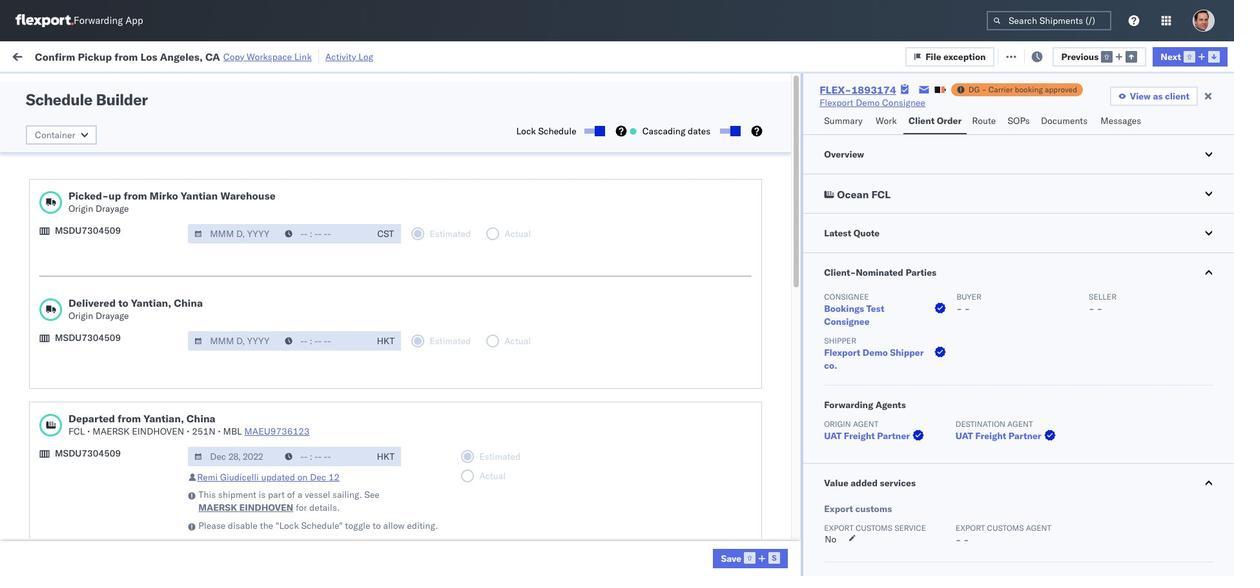 Task type: locate. For each thing, give the bounding box(es) containing it.
jan left a
[[278, 483, 293, 494]]

blocked,
[[159, 80, 191, 89]]

container down flex-1893174
[[836, 100, 871, 110]]

exception
[[1031, 50, 1074, 62], [944, 51, 986, 62]]

1889466 for confirm pickup from los angeles, ca
[[776, 312, 815, 324]]

consignee up bookings
[[824, 292, 869, 302]]

1 horizontal spatial file
[[1013, 50, 1029, 62]]

my
[[13, 47, 33, 65]]

latest
[[824, 227, 851, 239]]

3 lhuu7894563, from the top
[[836, 312, 903, 324]]

Search Work text field
[[799, 46, 940, 66]]

container numbers
[[836, 100, 871, 120]]

2 1846748 from the top
[[776, 142, 815, 153]]

1 maeu9408431 from the top
[[924, 454, 990, 466]]

0 vertical spatial container
[[836, 100, 871, 110]]

uat freight partner link for destination
[[956, 430, 1058, 442]]

agent inside 'export customs agent - -'
[[1026, 523, 1052, 533]]

1 schedule pickup from rotterdam, netherlands from the top
[[30, 390, 168, 415]]

0 vertical spatial 11:00
[[218, 227, 243, 239]]

see
[[364, 489, 380, 501]]

uat freight partner link down destination agent
[[956, 430, 1058, 442]]

container
[[836, 100, 871, 110], [35, 129, 75, 141]]

0 vertical spatial maersk
[[93, 426, 130, 437]]

customs inside button
[[61, 226, 98, 238]]

1 vertical spatial 30,
[[295, 511, 309, 523]]

flex-1889466 for schedule delivery appointment
[[748, 284, 815, 296]]

buyer
[[957, 292, 982, 302]]

gaurav up omkar
[[1094, 113, 1123, 125]]

11:59 pm pst, jan 24, 2023
[[218, 426, 339, 438]]

2 11:59 from the top
[[218, 170, 243, 182]]

1 vertical spatial msdu7304509
[[55, 332, 121, 344]]

1 horizontal spatial maersk
[[198, 502, 237, 513]]

1 vertical spatial for
[[296, 502, 307, 513]]

freight for destination
[[976, 430, 1007, 442]]

demo down the 1893174
[[856, 97, 880, 109]]

3 integration from the top
[[592, 454, 636, 466]]

0 vertical spatial dec
[[279, 341, 296, 352]]

vessel
[[305, 489, 330, 501]]

track
[[329, 50, 350, 62]]

flexport for flexport demo shipper co.
[[824, 347, 861, 358]]

uat down destination
[[956, 430, 973, 442]]

pickup inside confirm pickup from rotterdam, netherlands
[[65, 533, 93, 544]]

is
[[259, 489, 266, 501]]

1 vertical spatial customs
[[61, 454, 98, 465]]

lhuu7894563, uetu5238478 down bookings test consignee link in the right bottom of the page
[[836, 340, 968, 352]]

export for export customs
[[824, 503, 853, 515]]

8:30 for 8:30 pm pst, jan 28, 2023
[[218, 454, 238, 466]]

file exception button
[[993, 46, 1082, 66], [993, 46, 1082, 66], [906, 47, 994, 66], [906, 47, 994, 66]]

please
[[198, 520, 226, 532]]

1 pdt, from the top
[[262, 142, 282, 153]]

2 ceau7522281, from the top
[[836, 141, 902, 153]]

1 horizontal spatial shipper
[[890, 347, 924, 358]]

2022
[[314, 142, 337, 153], [314, 170, 337, 182], [314, 199, 337, 210], [313, 227, 336, 239], [314, 341, 337, 352]]

1 vertical spatial schedule pickup from rotterdam, netherlands button
[[30, 503, 193, 531]]

0 horizontal spatial uat
[[824, 430, 842, 442]]

upload for second upload customs clearance documents link from the bottom
[[30, 226, 59, 238]]

upload for second upload customs clearance documents link from the top
[[30, 454, 59, 465]]

11 resize handle column header from the left
[[1201, 100, 1217, 576]]

demo inside flexport demo shipper co.
[[863, 347, 888, 358]]

for up builder
[[124, 80, 135, 89]]

for down a
[[296, 502, 307, 513]]

1 vertical spatial eindhoven
[[239, 502, 293, 513]]

editing.
[[407, 520, 438, 532]]

schedule delivery appointment down "confirm delivery" button
[[30, 368, 159, 380]]

file exception up dg
[[926, 51, 986, 62]]

1 horizontal spatial •
[[187, 426, 190, 437]]

lhuu7894563, uetu5238478 for confirm pickup from los angeles, ca
[[836, 312, 968, 324]]

2 vertical spatial rotterdam,
[[117, 533, 162, 544]]

5:30 for schedule pickup from rotterdam, netherlands
[[218, 511, 238, 523]]

11:00 down warehouse
[[218, 227, 243, 239]]

1 vertical spatial origin
[[68, 310, 93, 322]]

4 1889466 from the top
[[776, 341, 815, 352]]

2 vertical spatial documents
[[144, 454, 191, 465]]

1 uat from the left
[[824, 430, 842, 442]]

copy workspace link button
[[223, 51, 312, 62]]

yantian, for to
[[131, 296, 171, 309]]

4 gvcu5265864 from the top
[[836, 539, 900, 551]]

0 horizontal spatial no
[[306, 80, 316, 89]]

: left the ready
[[93, 80, 96, 89]]

1 11:59 pm pdt, nov 4, 2022 from the top
[[218, 142, 337, 153]]

uetu5238478 for schedule pickup from los angeles, ca
[[905, 255, 968, 267]]

1 vertical spatial upload
[[30, 454, 59, 465]]

flex-1889466 for schedule pickup from los angeles, ca
[[748, 255, 815, 267]]

eindhoven down is
[[239, 502, 293, 513]]

bookings test consignee
[[824, 303, 885, 327]]

5:30 down shipment
[[218, 511, 238, 523]]

2022 for appointment
[[314, 170, 337, 182]]

appointment up departed at the left of the page
[[106, 368, 159, 380]]

fcl inside departed from yantian, china fcl • maersk eindhoven • 251n • mbl maeu9736123
[[68, 426, 85, 437]]

0 vertical spatial 2130384
[[776, 483, 815, 494]]

1 4, from the top
[[304, 142, 312, 153]]

2 resize handle column header from the left
[[345, 100, 361, 576]]

None checkbox
[[720, 129, 738, 134]]

1 vertical spatial documents
[[144, 226, 191, 238]]

rotterdam, for 11:00 pm pst, feb 2, 2023
[[117, 533, 162, 544]]

1 horizontal spatial uat freight partner link
[[956, 430, 1058, 442]]

flexport inside flexport demo shipper co.
[[824, 347, 861, 358]]

2 freight from the left
[[976, 430, 1007, 442]]

origin down picked-
[[68, 203, 93, 214]]

1 vertical spatial dec
[[310, 472, 326, 483]]

partner down agents
[[877, 430, 910, 442]]

container for container
[[35, 129, 75, 141]]

angeles, for third schedule pickup from los angeles, ca link from the bottom of the page
[[139, 198, 174, 210]]

upload inside button
[[30, 226, 59, 238]]

3 flex-2130387 from the top
[[748, 454, 815, 466]]

upload customs clearance documents down "up"
[[30, 226, 191, 238]]

ceau7522281, down overview at the right of page
[[836, 170, 902, 182]]

china inside departed from yantian, china fcl • maersk eindhoven • 251n • mbl maeu9736123
[[187, 412, 216, 425]]

customs down value added services 'button'
[[987, 523, 1024, 533]]

0 horizontal spatial freight
[[844, 430, 875, 442]]

30,
[[295, 483, 309, 494], [295, 511, 309, 523]]

1 vertical spatial 4,
[[304, 170, 312, 182]]

status : ready for work, blocked, in progress
[[71, 80, 235, 89]]

remi
[[197, 472, 218, 483]]

1 integration test account - karl lagerfeld from the top
[[592, 369, 760, 381]]

0 vertical spatial jawla
[[1126, 113, 1148, 125]]

4 resize handle column header from the left
[[481, 100, 497, 576]]

MMM D, YYYY text field
[[188, 224, 280, 244], [188, 331, 280, 351]]

1 horizontal spatial forwarding
[[824, 399, 873, 411]]

from inside picked-up from mirko yantian warehouse origin drayage
[[124, 189, 147, 202]]

2 vertical spatial consignee
[[824, 316, 870, 327]]

1 : from the left
[[93, 80, 96, 89]]

sailing.
[[333, 489, 362, 501]]

0 vertical spatial schedule pickup from rotterdam, netherlands button
[[30, 390, 193, 417]]

1 horizontal spatial work
[[876, 115, 897, 127]]

0 vertical spatial documents
[[1041, 115, 1088, 127]]

1 abcdefg78456546 from the top
[[924, 255, 1011, 267]]

partner
[[877, 430, 910, 442], [1009, 430, 1042, 442]]

pdt, for schedule delivery appointment
[[262, 170, 282, 182]]

file up dg - carrier booking approved
[[1013, 50, 1029, 62]]

rotterdam, inside confirm pickup from rotterdam, netherlands
[[117, 533, 162, 544]]

uat freight partner for destination
[[956, 430, 1042, 442]]

1 uat freight partner from the left
[[824, 430, 910, 442]]

Search Shipments (/) text field
[[987, 11, 1112, 30]]

0 vertical spatial yantian,
[[131, 296, 171, 309]]

dec left 12
[[310, 472, 326, 483]]

toggle
[[345, 520, 370, 532]]

:
[[93, 80, 96, 89], [300, 80, 303, 89]]

uetu5238478 for confirm pickup from los angeles, ca
[[905, 312, 968, 324]]

2023
[[311, 398, 333, 409], [317, 426, 339, 438], [311, 454, 333, 466], [311, 483, 333, 494], [311, 511, 333, 523], [313, 540, 335, 551]]

drayage inside 'delivered to yantian, china origin drayage'
[[96, 310, 129, 322]]

documents down approved
[[1041, 115, 1088, 127]]

2023 up the details. at the left of page
[[311, 483, 333, 494]]

export for export customs service
[[824, 523, 854, 533]]

client-nominated parties
[[824, 267, 937, 278]]

1 account from the top
[[658, 369, 692, 381]]

confirm pickup from los angeles, ca
[[30, 312, 184, 323]]

uetu5238478 down "buyer - -"
[[905, 340, 968, 352]]

1 freight from the left
[[844, 430, 875, 442]]

agent down forwarding agents
[[853, 419, 879, 429]]

forwarding up origin agent
[[824, 399, 873, 411]]

customs inside 'export customs agent - -'
[[987, 523, 1024, 533]]

view
[[1130, 90, 1151, 102]]

5 hlxu6269489, from the top
[[905, 227, 971, 238]]

client order
[[909, 115, 962, 127]]

appointment for 1st schedule delivery appointment button schedule delivery appointment link
[[106, 170, 159, 181]]

flex-2130384 up save button in the bottom of the page
[[748, 511, 815, 523]]

quote
[[854, 227, 880, 239]]

consignee up "client"
[[882, 97, 926, 109]]

1 vertical spatial 8:30
[[218, 454, 238, 466]]

4 flex-1889466 from the top
[[748, 341, 815, 352]]

1 • from the left
[[87, 426, 90, 437]]

origin inside picked-up from mirko yantian warehouse origin drayage
[[68, 203, 93, 214]]

hlxu8034992
[[973, 113, 1037, 125], [973, 141, 1037, 153], [973, 170, 1037, 182], [973, 198, 1037, 210], [973, 227, 1037, 238]]

maersk down this
[[198, 502, 237, 513]]

customs down the export customs at the right bottom of the page
[[856, 523, 893, 533]]

container down workitem
[[35, 129, 75, 141]]

11:00 for 11:00 pm pst, nov 8, 2022
[[218, 227, 243, 239]]

numbers for container numbers
[[836, 110, 868, 120]]

0 vertical spatial netherlands
[[30, 403, 80, 415]]

5 ceau7522281, hlxu6269489, hlxu8034992 from the top
[[836, 227, 1037, 238]]

schedule pickup from los angeles, ca down upload customs clearance documents button
[[30, 255, 189, 266]]

drayage inside picked-up from mirko yantian warehouse origin drayage
[[96, 203, 129, 214]]

no down the export customs at the right bottom of the page
[[825, 534, 837, 545]]

0 vertical spatial upload customs clearance documents
[[30, 226, 191, 238]]

origin agent
[[824, 419, 879, 429]]

gvcu5265864 up origin agent
[[836, 397, 900, 409]]

delivery inside button
[[65, 340, 98, 352]]

dec right am
[[279, 341, 296, 352]]

import work button
[[105, 41, 169, 70]]

appointment for schedule delivery appointment link for 2nd schedule delivery appointment button
[[106, 283, 159, 295]]

flex-2130384 left the value
[[748, 483, 815, 494]]

confirm for confirm pickup from los angeles, ca copy workspace link
[[35, 50, 75, 63]]

from
[[114, 50, 138, 63], [100, 113, 119, 124], [100, 141, 119, 153], [124, 189, 147, 202], [100, 198, 119, 210], [100, 255, 119, 266], [95, 312, 114, 323], [100, 390, 119, 402], [118, 412, 141, 425], [100, 425, 119, 437], [100, 504, 119, 516], [95, 533, 114, 544]]

6 integration from the top
[[592, 540, 636, 551]]

1 vertical spatial netherlands
[[30, 517, 80, 529]]

11:59
[[218, 142, 243, 153], [218, 170, 243, 182], [218, 199, 243, 210], [218, 426, 243, 438]]

0 vertical spatial flex-2130384
[[748, 483, 815, 494]]

1 vertical spatial maeu9408431
[[924, 540, 990, 551]]

customs for export customs agent - -
[[987, 523, 1024, 533]]

ceau7522281, down work button
[[836, 141, 902, 153]]

flex-2130384 button
[[727, 480, 818, 498], [727, 480, 818, 498], [727, 508, 818, 526], [727, 508, 818, 526]]

abcd1234560
[[836, 426, 900, 437]]

confirm for confirm pickup from los angeles, ca
[[30, 312, 63, 323]]

origin down delivered
[[68, 310, 93, 322]]

forwarding left app
[[74, 15, 123, 27]]

ceau7522281, up quote
[[836, 198, 902, 210]]

schedule delivery appointment link up picked-
[[30, 169, 159, 182]]

30, for schedule pickup from rotterdam, netherlands
[[295, 511, 309, 523]]

on right 205
[[317, 50, 327, 62]]

6 lagerfeld from the top
[[721, 540, 760, 551]]

abcdefg78456546 down buyer
[[924, 312, 1011, 324]]

mmm d, yyyy text field for picked-up from mirko yantian warehouse
[[188, 224, 280, 244]]

0 horizontal spatial shipper
[[824, 336, 857, 346]]

0 vertical spatial mmm d, yyyy text field
[[188, 224, 280, 244]]

schedule pickup from los angeles, ca for fifth schedule pickup from los angeles, ca link from the top of the page
[[30, 425, 189, 437]]

clearance down "up"
[[100, 226, 141, 238]]

1 ceau7522281, from the top
[[836, 113, 902, 125]]

1 5:30 from the top
[[218, 483, 238, 494]]

agent down value added services 'button'
[[1026, 523, 1052, 533]]

0 vertical spatial maeu9408431
[[924, 454, 990, 466]]

4 ceau7522281, hlxu6269489, hlxu8034992 from the top
[[836, 198, 1037, 210]]

nyku9743990 for schedule delivery appointment
[[836, 482, 900, 494]]

6 karl from the top
[[702, 540, 719, 551]]

lhuu7894563, down quote
[[836, 255, 903, 267]]

msdu7304509 down confirm pickup from los angeles, ca button
[[55, 332, 121, 344]]

my work
[[13, 47, 70, 65]]

schedule
[[26, 90, 92, 109], [30, 113, 68, 124], [538, 125, 577, 137], [30, 141, 68, 153], [30, 170, 68, 181], [30, 198, 68, 210], [30, 255, 68, 266], [30, 283, 68, 295], [30, 368, 68, 380], [30, 390, 68, 402], [30, 425, 68, 437], [30, 482, 68, 494], [30, 504, 68, 516]]

0 vertical spatial origin
[[68, 203, 93, 214]]

1662119
[[776, 426, 815, 438]]

lhuu7894563, up flexport demo shipper co.
[[836, 312, 903, 324]]

3 abcdefg78456546 from the top
[[924, 312, 1011, 324]]

schedule delivery appointment button up the confirm pickup from los angeles, ca in the left bottom of the page
[[30, 283, 159, 297]]

2130384 left the value
[[776, 483, 815, 494]]

shipper inside flexport demo shipper co.
[[890, 347, 924, 358]]

0 vertical spatial 8:30
[[218, 398, 238, 409]]

approved
[[1045, 85, 1078, 94]]

export down the export customs at the right bottom of the page
[[824, 523, 854, 533]]

angeles, for fourth schedule pickup from los angeles, ca link from the top of the page
[[139, 255, 174, 266]]

freight down origin agent
[[844, 430, 875, 442]]

0 vertical spatial 11:59 pm pdt, nov 4, 2022
[[218, 142, 337, 153]]

nyku9743990 for schedule pickup from rotterdam, netherlands
[[836, 511, 900, 523]]

0 vertical spatial on
[[317, 50, 327, 62]]

flex-1889466 for confirm pickup from los angeles, ca
[[748, 312, 815, 324]]

consignee inside bookings test consignee
[[824, 316, 870, 327]]

flex-1893174 link
[[820, 83, 896, 96]]

co.
[[824, 360, 837, 371]]

0 horizontal spatial maersk
[[93, 426, 130, 437]]

delivery down confirm pickup from los angeles, ca button
[[65, 340, 98, 352]]

1 vertical spatial 24,
[[300, 426, 314, 438]]

1 jawla from the top
[[1126, 113, 1148, 125]]

0 horizontal spatial forwarding
[[74, 15, 123, 27]]

1889466 for schedule pickup from los angeles, ca
[[776, 255, 815, 267]]

ceau7522281, hlxu6269489, hlxu8034992 for schedule delivery appointment
[[836, 170, 1037, 182]]

4,
[[304, 142, 312, 153], [304, 170, 312, 182], [304, 199, 312, 210]]

0 vertical spatial pdt,
[[262, 142, 282, 153]]

-- : -- -- text field left cst
[[279, 224, 370, 244]]

documents inside documents 'button'
[[1041, 115, 1088, 127]]

2 upload from the top
[[30, 454, 59, 465]]

consignee for test
[[824, 316, 870, 327]]

3 gvcu5265864 from the top
[[836, 454, 900, 466]]

2 vertical spatial 11:59 pm pdt, nov 4, 2022
[[218, 199, 337, 210]]

yantian, inside departed from yantian, china fcl • maersk eindhoven • 251n • mbl maeu9736123
[[144, 412, 184, 425]]

china inside 'delivered to yantian, china origin drayage'
[[174, 296, 203, 309]]

5 flex-1846748 from the top
[[748, 227, 815, 239]]

-- : -- -- text field
[[279, 331, 370, 351]]

2130384
[[776, 483, 815, 494], [776, 511, 815, 523]]

0 vertical spatial 5:30
[[218, 483, 238, 494]]

netherlands for 11:00
[[30, 545, 80, 557]]

4 lhuu7894563, uetu5238478 from the top
[[836, 340, 968, 352]]

to
[[118, 296, 128, 309], [373, 520, 381, 532]]

flexport. image
[[16, 14, 74, 27]]

destination
[[956, 419, 1006, 429]]

1 horizontal spatial numbers
[[971, 105, 1003, 115]]

angeles, for confirm pickup from los angeles, ca link
[[133, 312, 169, 323]]

freight
[[844, 430, 875, 442], [976, 430, 1007, 442]]

1 lhuu7894563, uetu5238478 from the top
[[836, 255, 968, 267]]

5 hlxu8034992 from the top
[[973, 227, 1037, 238]]

0 vertical spatial schedule pickup from rotterdam, netherlands
[[30, 390, 168, 415]]

1 vertical spatial flex-2130384
[[748, 511, 815, 523]]

1 horizontal spatial to
[[373, 520, 381, 532]]

delivery for 11:59
[[70, 170, 103, 181]]

numbers down flexport demo consignee link
[[836, 110, 868, 120]]

customs down picked-
[[61, 226, 98, 238]]

0 vertical spatial consignee
[[882, 97, 926, 109]]

hkt up "see"
[[377, 451, 395, 462]]

1 vertical spatial gaurav
[[1094, 170, 1123, 182]]

netherlands inside confirm pickup from rotterdam, netherlands
[[30, 545, 80, 557]]

3 schedule pickup from los angeles, ca from the top
[[30, 198, 189, 210]]

freight down destination agent
[[976, 430, 1007, 442]]

activity log
[[325, 51, 373, 62]]

lhuu7894563, for confirm pickup from los angeles, ca
[[836, 312, 903, 324]]

2022 for clearance
[[313, 227, 336, 239]]

partner for origin agent
[[877, 430, 910, 442]]

1 vertical spatial demo
[[863, 347, 888, 358]]

ceau7522281, for schedule pickup from los angeles, ca
[[836, 198, 902, 210]]

uetu5238478 up buyer
[[905, 255, 968, 267]]

1 horizontal spatial eindhoven
[[239, 502, 293, 513]]

nov
[[285, 142, 301, 153], [285, 170, 301, 182], [285, 199, 301, 210], [284, 227, 301, 239]]

confirm inside confirm pickup from rotterdam, netherlands
[[30, 533, 63, 544]]

3 schedule pickup from los angeles, ca button from the top
[[30, 197, 189, 212]]

documents down departed from yantian, china fcl • maersk eindhoven • 251n • mbl maeu9736123
[[144, 454, 191, 465]]

schedule delivery appointment link down "confirm delivery" button
[[30, 368, 159, 381]]

4 flex-2130387 from the top
[[748, 540, 815, 551]]

30, for schedule delivery appointment
[[295, 483, 309, 494]]

demo for shipper
[[863, 347, 888, 358]]

3 hlxu6269489, from the top
[[905, 170, 971, 182]]

partner for destination agent
[[1009, 430, 1042, 442]]

freight for origin
[[844, 430, 875, 442]]

6 account from the top
[[658, 540, 692, 551]]

1 upload customs clearance documents from the top
[[30, 226, 191, 238]]

lhuu7894563, uetu5238478 down parties
[[836, 284, 968, 295]]

2 customs from the top
[[61, 454, 98, 465]]

documents inside upload customs clearance documents button
[[144, 226, 191, 238]]

4 integration test account - karl lagerfeld from the top
[[592, 483, 760, 494]]

lhuu7894563, uetu5238478 down quote
[[836, 255, 968, 267]]

24, down 23,
[[300, 426, 314, 438]]

documents down picked-up from mirko yantian warehouse origin drayage on the left
[[144, 226, 191, 238]]

1 vertical spatial -- : -- -- text field
[[279, 447, 370, 466]]

0 horizontal spatial numbers
[[836, 110, 868, 120]]

no
[[306, 80, 316, 89], [825, 534, 837, 545]]

5 ceau7522281, from the top
[[836, 227, 902, 238]]

0 vertical spatial china
[[174, 296, 203, 309]]

uat
[[824, 430, 842, 442], [956, 430, 973, 442]]

agent for destination agent
[[1008, 419, 1033, 429]]

clearance inside button
[[100, 226, 141, 238]]

-- : -- -- text field for cst
[[279, 224, 370, 244]]

upload customs clearance documents for second upload customs clearance documents link from the top
[[30, 454, 191, 465]]

8:30 for 8:30 pm pst, jan 23, 2023
[[218, 398, 238, 409]]

on down 28,
[[297, 472, 308, 483]]

angeles, for second schedule pickup from los angeles, ca link
[[139, 141, 174, 153]]

0 vertical spatial demo
[[856, 97, 880, 109]]

status
[[71, 80, 93, 89]]

file up mbl/mawb
[[926, 51, 942, 62]]

0 vertical spatial 5:30 pm pst, jan 30, 2023
[[218, 483, 333, 494]]

schedule pickup from rotterdam, netherlands button
[[30, 390, 193, 417], [30, 503, 193, 531]]

flex-1662119
[[748, 426, 815, 438]]

appointment up 'delivered to yantian, china origin drayage'
[[106, 283, 159, 295]]

8:30 up mbl
[[218, 398, 238, 409]]

msdu7304509 for picked-up from mirko yantian warehouse
[[55, 225, 121, 236]]

forwarding inside forwarding app link
[[74, 15, 123, 27]]

5:30 pm pst, jan 30, 2023 for schedule delivery appointment
[[218, 483, 333, 494]]

origin inside 'delivered to yantian, china origin drayage'
[[68, 310, 93, 322]]

gvcu5265864 for 8:30 pm pst, jan 28, 2023
[[836, 454, 900, 466]]

1 vertical spatial container
[[35, 129, 75, 141]]

jan left 23,
[[278, 398, 293, 409]]

flexport up co.
[[824, 347, 861, 358]]

numbers down dg
[[971, 105, 1003, 115]]

mirko
[[150, 189, 178, 202]]

2 schedule pickup from rotterdam, netherlands from the top
[[30, 504, 168, 529]]

agents
[[876, 399, 906, 411]]

1 vertical spatial upload customs clearance documents link
[[30, 453, 191, 466]]

3 netherlands from the top
[[30, 545, 80, 557]]

jan down 23,
[[284, 426, 298, 438]]

1 vertical spatial forwarding
[[824, 399, 873, 411]]

schedule delivery appointment up confirm pickup from rotterdam, netherlands
[[30, 482, 159, 494]]

export down the value
[[824, 503, 853, 515]]

1 lagerfeld from the top
[[721, 369, 760, 381]]

numbers inside container numbers
[[836, 110, 868, 120]]

4 integration from the top
[[592, 483, 636, 494]]

maeu9408431 for 8:30 pm pst, jan 28, 2023
[[924, 454, 990, 466]]

1889466 for schedule delivery appointment
[[776, 284, 815, 296]]

gvcu5265864 down export customs service
[[836, 539, 900, 551]]

lhuu7894563, down the nominated
[[836, 284, 903, 295]]

pickup
[[78, 50, 112, 63], [70, 113, 98, 124], [70, 141, 98, 153], [70, 198, 98, 210], [70, 255, 98, 266], [65, 312, 93, 323], [70, 390, 98, 402], [70, 425, 98, 437], [70, 504, 98, 516], [65, 533, 93, 544]]

documents
[[1041, 115, 1088, 127], [144, 226, 191, 238], [144, 454, 191, 465]]

2 clearance from the top
[[100, 454, 141, 465]]

exception up dg
[[944, 51, 986, 62]]

disable
[[228, 520, 258, 532]]

2 partner from the left
[[1009, 430, 1042, 442]]

eindhoven inside departed from yantian, china fcl • maersk eindhoven • 251n • mbl maeu9736123
[[132, 426, 184, 437]]

yantian, inside 'delivered to yantian, china origin drayage'
[[131, 296, 171, 309]]

0 vertical spatial forwarding
[[74, 15, 123, 27]]

1 vertical spatial pdt,
[[262, 170, 282, 182]]

value
[[824, 477, 849, 489]]

flex-2130384 for schedule delivery appointment
[[748, 483, 815, 494]]

4 schedule pickup from los angeles, ca from the top
[[30, 255, 189, 266]]

flex-2130387
[[748, 369, 815, 381], [748, 398, 815, 409], [748, 454, 815, 466], [748, 540, 815, 551]]

1 vertical spatial china
[[187, 412, 216, 425]]

progress
[[202, 80, 235, 89]]

3 hlxu8034992 from the top
[[973, 170, 1037, 182]]

1 schedule pickup from rotterdam, netherlands link from the top
[[30, 390, 193, 416]]

work inside button
[[876, 115, 897, 127]]

1 vertical spatial 11:00
[[218, 540, 243, 551]]

schedule delivery appointment link for 2nd schedule delivery appointment button
[[30, 283, 159, 296]]

2023 right 23,
[[311, 398, 333, 409]]

flexport for flexport demo consignee
[[820, 97, 854, 109]]

8,
[[303, 227, 311, 239]]

4 uetu5238478 from the top
[[905, 340, 968, 352]]

eindhoven inside "this shipment is part of a vessel sailing. see maersk eindhoven for details."
[[239, 502, 293, 513]]

0 horizontal spatial work
[[141, 50, 164, 62]]

drayage down delivered
[[96, 310, 129, 322]]

flex-2130387 button
[[727, 366, 818, 384], [727, 366, 818, 384], [727, 394, 818, 412], [727, 394, 818, 412], [727, 451, 818, 469], [727, 451, 818, 469], [727, 536, 818, 555], [727, 536, 818, 555]]

0 vertical spatial eindhoven
[[132, 426, 184, 437]]

log
[[359, 51, 373, 62]]

1 vertical spatial jawla
[[1126, 170, 1148, 182]]

2 ceau7522281, hlxu6269489, hlxu8034992 from the top
[[836, 141, 1037, 153]]

omkar savant
[[1094, 142, 1152, 153]]

0 vertical spatial flexport
[[820, 97, 854, 109]]

1 hkt from the top
[[377, 335, 395, 347]]

1 vertical spatial clearance
[[100, 454, 141, 465]]

hlxu6269489, for schedule delivery appointment
[[905, 170, 971, 182]]

customs up export customs service
[[856, 503, 892, 515]]

4 11:59 from the top
[[218, 426, 243, 438]]

0 vertical spatial gaurav jawla
[[1094, 113, 1148, 125]]

gaurav
[[1094, 113, 1123, 125], [1094, 170, 1123, 182]]

2 flex-1889466 from the top
[[748, 284, 815, 296]]

ocean inside button
[[837, 188, 869, 201]]

None checkbox
[[584, 129, 602, 134]]

ceau7522281, down flexport demo consignee
[[836, 113, 902, 125]]

nov for upload customs clearance documents
[[284, 227, 301, 239]]

uetu5238478 down buyer
[[905, 312, 968, 324]]

0 horizontal spatial uat freight partner
[[824, 430, 910, 442]]

3 appointment from the top
[[106, 368, 159, 380]]

1 30, from the top
[[295, 483, 309, 494]]

0 vertical spatial gaurav
[[1094, 113, 1123, 125]]

11:00 pm pst, feb 2, 2023
[[218, 540, 335, 551]]

2 abcdefg78456546 from the top
[[924, 284, 1011, 296]]

gvcu5265864 up value added services
[[836, 454, 900, 466]]

forwarding
[[74, 15, 123, 27], [824, 399, 873, 411]]

gvcu5265864 up forwarding agents
[[836, 369, 900, 380]]

3 lagerfeld from the top
[[721, 454, 760, 466]]

0 vertical spatial clearance
[[100, 226, 141, 238]]

resize handle column header
[[195, 100, 210, 576], [345, 100, 361, 576], [393, 100, 409, 576], [481, 100, 497, 576], [570, 100, 585, 576], [705, 100, 721, 576], [814, 100, 830, 576], [902, 100, 918, 576], [1072, 100, 1088, 576], [1161, 100, 1176, 576], [1201, 100, 1217, 576]]

schedule pickup from rotterdam, netherlands link for second schedule pickup from rotterdam, netherlands button from the top of the page
[[30, 503, 193, 529]]

2 flex-1846748 from the top
[[748, 142, 815, 153]]

3 flex-1846748 from the top
[[748, 170, 815, 182]]

4 hlxu8034992 from the top
[[973, 198, 1037, 210]]

0 vertical spatial 30,
[[295, 483, 309, 494]]

maeu9408431 for 11:00 pm pst, feb 2, 2023
[[924, 540, 990, 551]]

updated
[[261, 472, 295, 483]]

4 lhuu7894563, from the top
[[836, 340, 903, 352]]

upload customs clearance documents link
[[30, 226, 191, 239], [30, 453, 191, 466]]

11:59 pm pdt, nov 4, 2022
[[218, 142, 337, 153], [218, 170, 337, 182], [218, 199, 337, 210]]

0 vertical spatial hkt
[[377, 335, 395, 347]]

maersk
[[93, 426, 130, 437], [198, 502, 237, 513]]

exception up approved
[[1031, 50, 1074, 62]]

client
[[909, 115, 935, 127]]

11:59 pm pdt, nov 4, 2022 for schedule delivery appointment
[[218, 170, 337, 182]]

2 lhuu7894563, uetu5238478 from the top
[[836, 284, 968, 295]]

1 vertical spatial nyku9743990
[[836, 511, 900, 523]]

ceau7522281, hlxu6269489, hlxu8034992 for schedule pickup from los angeles, ca
[[836, 198, 1037, 210]]

to left allow
[[373, 520, 381, 532]]

test inside bookings test consignee
[[866, 303, 885, 315]]

forwarding agents
[[824, 399, 906, 411]]

jawla
[[1126, 113, 1148, 125], [1126, 170, 1148, 182]]

4, for schedule pickup from los angeles, ca
[[304, 199, 312, 210]]

flex-2130384 for schedule pickup from rotterdam, netherlands
[[748, 511, 815, 523]]

value added services button
[[804, 464, 1234, 503]]

1 horizontal spatial container
[[836, 100, 871, 110]]

actions
[[1184, 105, 1211, 115]]

1 vertical spatial work
[[876, 115, 897, 127]]

24,
[[298, 341, 312, 352], [300, 426, 314, 438]]

2 vertical spatial 4,
[[304, 199, 312, 210]]

uetu5238478 for schedule delivery appointment
[[905, 284, 968, 295]]

3 uetu5238478 from the top
[[905, 312, 968, 324]]

1 integration from the top
[[592, 369, 636, 381]]

upload customs clearance documents link down "up"
[[30, 226, 191, 239]]

delivery up picked-
[[70, 170, 103, 181]]

(0)
[[210, 50, 227, 62]]

upload customs clearance documents link down departed at the left of the page
[[30, 453, 191, 466]]

nyku9743990 up the export customs at the right bottom of the page
[[836, 482, 900, 494]]

confirm for confirm pickup from rotterdam, netherlands
[[30, 533, 63, 544]]

-- : -- -- text field
[[279, 224, 370, 244], [279, 447, 370, 466]]

2 vertical spatial pdt,
[[262, 199, 282, 210]]

9 resize handle column header from the left
[[1072, 100, 1088, 576]]

0 horizontal spatial uat freight partner link
[[824, 430, 927, 442]]

numbers inside mbl/mawb numbers button
[[971, 105, 1003, 115]]

1 vertical spatial hkt
[[377, 451, 395, 462]]

1 vertical spatial drayage
[[96, 310, 129, 322]]

24, up 23,
[[298, 341, 312, 352]]

1 vertical spatial maersk
[[198, 502, 237, 513]]

schedule delivery appointment link for second schedule delivery appointment button from the bottom
[[30, 368, 159, 381]]

1 partner from the left
[[877, 430, 910, 442]]

3 schedule delivery appointment link from the top
[[30, 368, 159, 381]]

11:00 down disable
[[218, 540, 243, 551]]

hlxu6269489, for upload customs clearance documents
[[905, 227, 971, 238]]

hlxu8034992 for schedule pickup from los angeles, ca
[[973, 198, 1037, 210]]

maersk inside "this shipment is part of a vessel sailing. see maersk eindhoven for details."
[[198, 502, 237, 513]]

from inside confirm pickup from rotterdam, netherlands
[[95, 533, 114, 544]]

msdu7304509 for delivered to yantian, china
[[55, 332, 121, 344]]

1 vertical spatial 5:30 pm pst, jan 30, 2023
[[218, 511, 333, 523]]

departed from yantian, china fcl • maersk eindhoven • 251n • mbl maeu9736123
[[68, 412, 310, 437]]

3 test123456 from the top
[[924, 170, 979, 182]]

upload customs clearance documents
[[30, 226, 191, 238], [30, 454, 191, 465]]



Task type: describe. For each thing, give the bounding box(es) containing it.
1 horizontal spatial file exception
[[1013, 50, 1074, 62]]

previous button
[[1053, 47, 1147, 66]]

departed
[[68, 412, 115, 425]]

work,
[[136, 80, 157, 89]]

yantian, for from
[[144, 412, 184, 425]]

hkt for mmm d, yyyy text field related to delivered to yantian, china
[[377, 335, 395, 347]]

uat freight partner link for origin
[[824, 430, 927, 442]]

: for snoozed
[[300, 80, 303, 89]]

route
[[972, 115, 996, 127]]

confirm pickup from rotterdam, netherlands
[[30, 533, 162, 557]]

2 karl from the top
[[702, 398, 719, 409]]

work button
[[871, 109, 904, 134]]

batch action
[[1161, 50, 1218, 62]]

3 schedule delivery appointment button from the top
[[30, 368, 159, 382]]

1 flex-2130387 from the top
[[748, 369, 815, 381]]

export inside 'export customs agent - -'
[[956, 523, 985, 533]]

consignee for demo
[[882, 97, 926, 109]]

4 schedule pickup from los angeles, ca link from the top
[[30, 254, 189, 267]]

2023 down vessel
[[311, 511, 333, 523]]

4 schedule delivery appointment button from the top
[[30, 482, 159, 496]]

service
[[895, 523, 926, 533]]

251n
[[192, 426, 216, 437]]

2 flex-2130387 from the top
[[748, 398, 815, 409]]

0 horizontal spatial on
[[297, 472, 308, 483]]

schedule builder
[[26, 90, 148, 109]]

ocean fcl inside button
[[837, 188, 891, 201]]

import
[[110, 50, 139, 62]]

uat for origin
[[824, 430, 842, 442]]

summary button
[[819, 109, 871, 134]]

clearance for second upload customs clearance documents link from the top
[[100, 454, 141, 465]]

205
[[298, 50, 314, 62]]

2,
[[302, 540, 310, 551]]

documents for second upload customs clearance documents link from the bottom
[[144, 226, 191, 238]]

3 11:59 from the top
[[218, 199, 243, 210]]

1 gaurav jawla from the top
[[1094, 113, 1148, 125]]

11:59 pm pdt, nov 4, 2022 for schedule pickup from los angeles, ca
[[218, 199, 337, 210]]

import work
[[110, 50, 164, 62]]

jan for schedule delivery appointment
[[278, 483, 293, 494]]

hkt for mmm d, yyyy text box
[[377, 451, 395, 462]]

maersk eindhoven link
[[198, 501, 293, 514]]

1 vertical spatial rotterdam,
[[122, 504, 168, 516]]

5 schedule pickup from los angeles, ca button from the top
[[30, 425, 189, 439]]

1 hlxu8034992 from the top
[[973, 113, 1037, 125]]

5 account from the top
[[658, 511, 692, 523]]

activity
[[325, 51, 356, 62]]

1 test123456 from the top
[[924, 113, 979, 125]]

work inside button
[[141, 50, 164, 62]]

latest quote
[[824, 227, 880, 239]]

delivery down "confirm delivery" button
[[70, 368, 103, 380]]

fcl inside the ocean fcl button
[[872, 188, 891, 201]]

maersk inside departed from yantian, china fcl • maersk eindhoven • 251n • mbl maeu9736123
[[93, 426, 130, 437]]

0 horizontal spatial for
[[124, 80, 135, 89]]

lhuu7894563, uetu5238478 for schedule delivery appointment
[[836, 284, 968, 295]]

12
[[329, 472, 340, 483]]

8 resize handle column header from the left
[[902, 100, 918, 576]]

2022 for from
[[314, 199, 337, 210]]

in
[[193, 80, 201, 89]]

5 integration from the top
[[592, 511, 636, 523]]

remi giudicelli updated on dec 12
[[197, 472, 340, 483]]

5 integration test account - karl lagerfeld from the top
[[592, 511, 760, 523]]

1 vertical spatial to
[[373, 520, 381, 532]]

ready
[[99, 80, 122, 89]]

abcdefg78456546 for schedule pickup from los angeles, ca
[[924, 255, 1011, 267]]

up
[[109, 189, 121, 202]]

customs for export customs
[[856, 503, 892, 515]]

4 abcdefg78456546 from the top
[[924, 341, 1011, 352]]

2 integration test account - karl lagerfeld from the top
[[592, 398, 760, 409]]

1 schedule pickup from los angeles, ca button from the top
[[30, 112, 189, 126]]

lhuu7894563, uetu5238478 for schedule pickup from los angeles, ca
[[836, 255, 968, 267]]

delivery up delivered
[[70, 283, 103, 295]]

2 account from the top
[[658, 398, 692, 409]]

gvcu5265864 for 8:30 pm pst, jan 23, 2023
[[836, 397, 900, 409]]

1 vertical spatial consignee
[[824, 292, 869, 302]]

view as client button
[[1110, 87, 1198, 106]]

summary
[[824, 115, 863, 127]]

lock
[[516, 125, 536, 137]]

3 account from the top
[[658, 454, 692, 466]]

3 • from the left
[[218, 426, 221, 437]]

confirm pickup from los angeles, ca copy workspace link
[[35, 50, 312, 63]]

activity log button
[[325, 49, 373, 64]]

2 schedule pickup from los angeles, ca link from the top
[[30, 140, 189, 153]]

mbl/mawb
[[924, 105, 969, 115]]

: for status
[[93, 80, 96, 89]]

filtered by:
[[13, 79, 59, 91]]

5 1846748 from the top
[[776, 227, 815, 239]]

4 schedule pickup from los angeles, ca button from the top
[[30, 254, 189, 268]]

flex-1893174
[[820, 83, 896, 96]]

760
[[238, 50, 255, 62]]

2 schedule pickup from rotterdam, netherlands button from the top
[[30, 503, 193, 531]]

2023 right 28,
[[311, 454, 333, 466]]

3 schedule pickup from los angeles, ca link from the top
[[30, 197, 189, 210]]

numbers for mbl/mawb numbers
[[971, 105, 1003, 115]]

hlxu6269489, for schedule pickup from los angeles, ca
[[905, 198, 971, 210]]

documents button
[[1036, 109, 1096, 134]]

angeles, for fifth schedule pickup from los angeles, ca link from the top of the page
[[139, 425, 174, 437]]

2 hlxu8034992 from the top
[[973, 141, 1037, 153]]

omkar
[[1094, 142, 1121, 153]]

2 test123456 from the top
[[924, 142, 979, 153]]

details.
[[309, 502, 340, 513]]

route button
[[967, 109, 1003, 134]]

3 karl from the top
[[702, 454, 719, 466]]

0 horizontal spatial file exception
[[926, 51, 986, 62]]

2 gaurav jawla from the top
[[1094, 170, 1148, 182]]

los inside button
[[117, 312, 131, 323]]

next button
[[1153, 47, 1228, 66]]

2 lagerfeld from the top
[[721, 398, 760, 409]]

1 gaurav from the top
[[1094, 113, 1123, 125]]

delivery for 5:30
[[70, 482, 103, 494]]

risk
[[268, 50, 283, 62]]

jan for schedule pickup from los angeles, ca
[[284, 426, 298, 438]]

10 resize handle column header from the left
[[1161, 100, 1176, 576]]

4 2130387 from the top
[[776, 540, 815, 551]]

6 integration test account - karl lagerfeld from the top
[[592, 540, 760, 551]]

1 schedule pickup from los angeles, ca link from the top
[[30, 112, 189, 125]]

2 hlxu6269489, from the top
[[905, 141, 971, 153]]

0 horizontal spatial file
[[926, 51, 942, 62]]

to inside 'delivered to yantian, china origin drayage'
[[118, 296, 128, 309]]

schedule pickup from los angeles, ca for third schedule pickup from los angeles, ca link from the bottom of the page
[[30, 198, 189, 210]]

1 schedule pickup from rotterdam, netherlands button from the top
[[30, 390, 193, 417]]

0 vertical spatial no
[[306, 80, 316, 89]]

4 test123456 from the top
[[924, 199, 979, 210]]

message (0)
[[174, 50, 227, 62]]

ca inside button
[[171, 312, 184, 323]]

3 1846748 from the top
[[776, 170, 815, 182]]

booking
[[1015, 85, 1043, 94]]

customs for second upload customs clearance documents link from the bottom
[[61, 226, 98, 238]]

yantian
[[181, 189, 218, 202]]

view as client
[[1130, 90, 1190, 102]]

5 karl from the top
[[702, 511, 719, 523]]

1 11:59 from the top
[[218, 142, 243, 153]]

2 vertical spatial origin
[[824, 419, 851, 429]]

5:30 pm pst, jan 30, 2023 for schedule pickup from rotterdam, netherlands
[[218, 511, 333, 523]]

4, for schedule delivery appointment
[[304, 170, 312, 182]]

4 flex-1846748 from the top
[[748, 199, 815, 210]]

1 upload customs clearance documents link from the top
[[30, 226, 191, 239]]

appointment for schedule delivery appointment link associated with 1st schedule delivery appointment button from the bottom of the page
[[106, 482, 159, 494]]

6 resize handle column header from the left
[[705, 100, 721, 576]]

schedule pickup from los angeles, ca for second schedule pickup from los angeles, ca link
[[30, 141, 189, 153]]

upload customs clearance documents button
[[30, 226, 191, 240]]

delivered to yantian, china origin drayage
[[68, 296, 203, 322]]

uat for destination
[[956, 430, 973, 442]]

1 hlxu6269489, from the top
[[905, 113, 971, 125]]

customs for export customs service
[[856, 523, 893, 533]]

latest quote button
[[804, 214, 1234, 253]]

1 horizontal spatial exception
[[1031, 50, 1074, 62]]

1 karl from the top
[[702, 369, 719, 381]]

MMM D, YYYY text field
[[188, 447, 280, 466]]

of
[[287, 489, 295, 501]]

0 horizontal spatial exception
[[944, 51, 986, 62]]

for inside "this shipment is part of a vessel sailing. see maersk eindhoven for details."
[[296, 502, 307, 513]]

hlxu8034992 for upload customs clearance documents
[[973, 227, 1037, 238]]

0 vertical spatial shipper
[[824, 336, 857, 346]]

at
[[257, 50, 265, 62]]

2 schedule delivery appointment button from the top
[[30, 283, 159, 297]]

forwarding for forwarding app
[[74, 15, 123, 27]]

abcdefg78456546 for schedule delivery appointment
[[924, 284, 1011, 296]]

app
[[125, 15, 143, 27]]

schedule delivery appointment link for 1st schedule delivery appointment button from the bottom of the page
[[30, 482, 159, 494]]

3 2130387 from the top
[[776, 454, 815, 466]]

1 1846748 from the top
[[776, 113, 815, 125]]

jan left 28,
[[278, 454, 293, 466]]

flexport demo consignee link
[[820, 96, 926, 109]]

24, for 2022
[[298, 341, 312, 352]]

4 karl from the top
[[702, 483, 719, 494]]

1 vertical spatial no
[[825, 534, 837, 545]]

ceau7522281, hlxu6269489, hlxu8034992 for upload customs clearance documents
[[836, 227, 1037, 238]]

picked-up from mirko yantian warehouse origin drayage
[[68, 189, 276, 214]]

abcdefg78456546 for confirm pickup from los angeles, ca
[[924, 312, 1011, 324]]

lhuu7894563, for schedule pickup from los angeles, ca
[[836, 255, 903, 267]]

confirm delivery button
[[30, 339, 98, 354]]

24, for 2023
[[300, 426, 314, 438]]

5:30 for schedule delivery appointment
[[218, 483, 238, 494]]

7 resize handle column header from the left
[[814, 100, 830, 576]]

ceau7522281, for upload customs clearance documents
[[836, 227, 902, 238]]

confirm pickup from los angeles, ca link
[[30, 311, 184, 324]]

nov for schedule pickup from los angeles, ca
[[285, 199, 301, 210]]

documents for second upload customs clearance documents link from the top
[[144, 454, 191, 465]]

dates
[[688, 125, 711, 137]]

save
[[721, 553, 742, 564]]

feb
[[284, 540, 300, 551]]

warehouse
[[220, 189, 276, 202]]

appointment for schedule delivery appointment link for second schedule delivery appointment button from the bottom
[[106, 368, 159, 380]]

2 gaurav from the top
[[1094, 170, 1123, 182]]

from inside departed from yantian, china fcl • maersk eindhoven • 251n • mbl maeu9736123
[[118, 412, 141, 425]]

2130384 for schedule pickup from rotterdam, netherlands
[[776, 511, 815, 523]]

confirm pickup from los angeles, ca button
[[30, 311, 184, 325]]

cascading
[[642, 125, 686, 137]]

carrier
[[989, 85, 1013, 94]]

2 schedule delivery appointment from the top
[[30, 283, 159, 295]]

buyer - -
[[957, 292, 982, 315]]

2 schedule pickup from los angeles, ca button from the top
[[30, 140, 189, 155]]

1 schedule delivery appointment from the top
[[30, 170, 159, 181]]

3 resize handle column header from the left
[[393, 100, 409, 576]]

2 jawla from the top
[[1126, 170, 1148, 182]]

export customs service
[[824, 523, 926, 533]]

workitem button
[[8, 103, 197, 116]]

cascading dates
[[642, 125, 711, 137]]

sops
[[1008, 115, 1030, 127]]

"lock
[[276, 520, 299, 532]]

4 schedule delivery appointment from the top
[[30, 482, 159, 494]]

rotterdam, for 8:30 pm pst, jan 23, 2023
[[122, 390, 168, 402]]

parties
[[906, 267, 937, 278]]

netherlands for 8:30
[[30, 403, 80, 415]]

container for container numbers
[[836, 100, 871, 110]]

agent for origin agent
[[853, 419, 879, 429]]

a
[[298, 489, 302, 501]]

schedule delivery appointment link for 1st schedule delivery appointment button
[[30, 169, 159, 182]]

1 2130387 from the top
[[776, 369, 815, 381]]

1 horizontal spatial dec
[[310, 472, 326, 483]]

4 account from the top
[[658, 483, 692, 494]]

2 integration from the top
[[592, 398, 636, 409]]

-- : -- -- text field for hkt
[[279, 447, 370, 466]]

mbl/mawb numbers
[[924, 105, 1003, 115]]

205 on track
[[298, 50, 350, 62]]

savant
[[1124, 142, 1152, 153]]

zimu3048342
[[924, 511, 986, 523]]

1 flex-1846748 from the top
[[748, 113, 815, 125]]

mbl/mawb numbers button
[[918, 103, 1075, 116]]

maeu9736123 button
[[244, 426, 310, 437]]

bookings
[[824, 303, 864, 315]]

2 upload customs clearance documents link from the top
[[30, 453, 191, 466]]

2023 right 2,
[[313, 540, 335, 551]]

uat freight partner for origin
[[824, 430, 910, 442]]

2023 up 12
[[317, 426, 339, 438]]

confirm pickup from rotterdam, netherlands button
[[30, 532, 193, 559]]

5 schedule pickup from los angeles, ca link from the top
[[30, 425, 189, 438]]

sops button
[[1003, 109, 1036, 134]]

gvcu5265864 for 11:00 pm pst, feb 2, 2023
[[836, 539, 900, 551]]

1893174
[[852, 83, 896, 96]]

ceau7522281, for schedule delivery appointment
[[836, 170, 902, 182]]

msdu7304509 for departed from yantian, china
[[55, 448, 121, 459]]

angeles, for first schedule pickup from los angeles, ca link
[[139, 113, 174, 124]]

save button
[[713, 549, 788, 568]]

2 • from the left
[[187, 426, 190, 437]]

copy
[[223, 51, 244, 62]]

2130384 for schedule delivery appointment
[[776, 483, 815, 494]]

the
[[260, 520, 273, 532]]

nov for schedule delivery appointment
[[285, 170, 301, 182]]

1 resize handle column header from the left
[[195, 100, 210, 576]]

workitem
[[14, 105, 48, 115]]

2 2130387 from the top
[[776, 398, 815, 409]]

allow
[[383, 520, 405, 532]]

seller
[[1089, 292, 1117, 302]]

value added services
[[824, 477, 916, 489]]

mmm d, yyyy text field for delivered to yantian, china
[[188, 331, 280, 351]]

11:00 for 11:00 pm pst, feb 2, 2023
[[218, 540, 243, 551]]



Task type: vqa. For each thing, say whether or not it's contained in the screenshot.
may to the left
no



